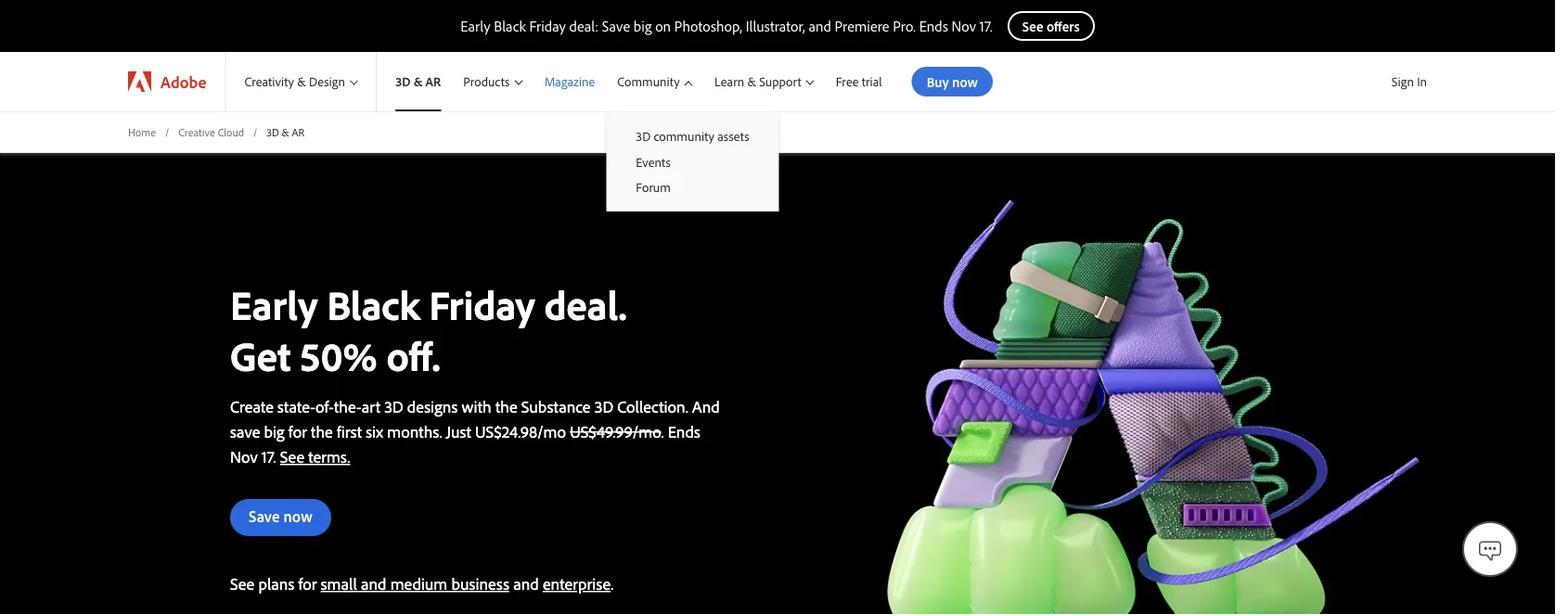 Task type: vqa. For each thing, say whether or not it's contained in the screenshot.
bottommost Friday
yes



Task type: describe. For each thing, give the bounding box(es) containing it.
deal.
[[545, 279, 627, 330]]

products button
[[452, 52, 533, 111]]

50%
[[300, 330, 378, 381]]

49
[[597, 421, 613, 442]]

events link
[[607, 149, 779, 175]]

of-
[[316, 396, 334, 417]]

design
[[309, 74, 345, 90]]

sign in
[[1392, 73, 1428, 90]]

3d right the cloud
[[267, 125, 279, 139]]

3d up 49
[[595, 396, 614, 417]]

​.
[[661, 421, 664, 442]]

1 horizontal spatial and
[[513, 574, 539, 594]]

early for early black friday deal: save big on photoshop, illustrator, and premiere pro. ends nov 17.
[[461, 17, 491, 35]]

create state-of-the-art 3d designs with the substance 3d collection. and save big for the first six months. just
[[230, 396, 720, 442]]

1 horizontal spatial ar
[[426, 74, 441, 90]]

black for get
[[327, 279, 420, 330]]

enterprise link
[[543, 574, 611, 594]]

designs
[[407, 396, 458, 417]]

2 /mo from the left
[[633, 421, 661, 442]]

sign
[[1392, 73, 1415, 90]]

black for save
[[494, 17, 526, 35]]

creative cloud link
[[178, 124, 244, 140]]

1 vertical spatial 3d & ar
[[267, 125, 305, 139]]

get
[[230, 330, 291, 381]]

in
[[1418, 73, 1428, 90]]

group containing 3d community assets
[[607, 111, 779, 211]]

see plans for small and medium business and enterprise .
[[230, 574, 614, 594]]

save inside "save now" link
[[249, 507, 280, 527]]

magazine
[[545, 74, 595, 90]]

3d inside group
[[636, 128, 651, 144]]

and
[[693, 396, 720, 417]]

free
[[836, 74, 859, 90]]

& down "creativity & design"
[[282, 125, 289, 139]]

sign in button
[[1389, 66, 1431, 97]]

1 horizontal spatial 17.
[[980, 17, 993, 35]]

with
[[462, 396, 492, 417]]

adobe
[[161, 71, 206, 92]]

magazine link
[[533, 52, 607, 111]]

creativity & design
[[245, 74, 345, 90]]

adobe link
[[110, 52, 225, 111]]

now
[[284, 507, 313, 527]]

1 horizontal spatial save
[[602, 17, 630, 35]]

save now link
[[230, 499, 331, 536]]

creativity & design button
[[226, 52, 376, 111]]

98
[[521, 421, 538, 442]]

business
[[452, 574, 510, 594]]

free trial
[[836, 74, 883, 90]]

six
[[366, 421, 383, 442]]

early black friday deal. get 50% off.
[[230, 279, 627, 381]]

assets
[[718, 128, 750, 144]]

see for see terms.
[[280, 446, 305, 467]]

save now
[[249, 507, 313, 527]]

photoshop,
[[675, 17, 743, 35]]

friday for deal:
[[530, 17, 566, 35]]

0 vertical spatial nov
[[952, 17, 977, 35]]

3d & ar inside 3d & ar link
[[396, 74, 441, 90]]

1 vertical spatial the
[[311, 421, 333, 442]]

0 vertical spatial ends
[[920, 17, 949, 35]]

learn
[[715, 74, 745, 90]]

pro.
[[893, 17, 916, 35]]

enterprise
[[543, 574, 611, 594]]

forum link
[[607, 175, 779, 200]]

events
[[636, 154, 671, 170]]

forum
[[636, 179, 671, 196]]

3d community assets
[[636, 128, 750, 144]]

3d right art
[[385, 396, 404, 417]]

& for learn & support dropdown button
[[748, 74, 756, 90]]

3d right design
[[396, 74, 411, 90]]



Task type: locate. For each thing, give the bounding box(es) containing it.
learn & support
[[715, 74, 802, 90]]

ends
[[920, 17, 949, 35], [668, 421, 701, 442]]

ends right the pro.
[[920, 17, 949, 35]]

us$ down substance
[[570, 421, 597, 442]]

community
[[654, 128, 715, 144]]

0 vertical spatial for
[[289, 421, 307, 442]]

1 horizontal spatial nov
[[952, 17, 977, 35]]

0 vertical spatial see
[[280, 446, 305, 467]]

see left terms.
[[280, 446, 305, 467]]

3d
[[396, 74, 411, 90], [267, 125, 279, 139], [636, 128, 651, 144], [385, 396, 404, 417], [595, 396, 614, 417]]

& for creativity & design popup button
[[297, 74, 306, 90]]

regularly at us$49.99 per month per license element
[[570, 421, 661, 442]]

us$ down with
[[475, 421, 502, 442]]

0 horizontal spatial big
[[264, 421, 285, 442]]

1 vertical spatial black
[[327, 279, 420, 330]]

big inside create state-of-the-art 3d designs with the substance 3d collection. and save big for the first six months. just
[[264, 421, 285, 442]]

the
[[496, 396, 518, 417], [311, 421, 333, 442]]

plans
[[258, 574, 295, 594]]

3d community assets link
[[607, 123, 779, 149]]

17.
[[980, 17, 993, 35], [262, 446, 276, 467]]

0 vertical spatial 17.
[[980, 17, 993, 35]]

save left now
[[249, 507, 280, 527]]

small and medium business link
[[321, 574, 510, 594]]

nov down save
[[230, 446, 258, 467]]

creative
[[178, 125, 215, 139]]

1 horizontal spatial us$
[[570, 421, 597, 442]]

0 vertical spatial ar
[[426, 74, 441, 90]]

1 horizontal spatial see
[[280, 446, 305, 467]]

terms.
[[308, 446, 350, 467]]

just
[[446, 421, 471, 442]]

17. right the pro.
[[980, 17, 993, 35]]

us$
[[475, 421, 502, 442], [570, 421, 597, 442]]

the down of-
[[311, 421, 333, 442]]

for down state-
[[289, 421, 307, 442]]

ar left products on the left
[[426, 74, 441, 90]]

first
[[337, 421, 362, 442]]

0 vertical spatial 3d & ar
[[396, 74, 441, 90]]

and left premiere on the top right of the page
[[809, 17, 832, 35]]

for
[[289, 421, 307, 442], [298, 574, 317, 594]]

1 vertical spatial ar
[[292, 125, 305, 139]]

create
[[230, 396, 274, 417]]

friday for deal.
[[429, 279, 535, 330]]

cloud
[[218, 125, 244, 139]]

ends inside ​. ends nov 17.
[[668, 421, 701, 442]]

us$24.98 per month per license element
[[475, 421, 566, 442]]

premiere
[[835, 17, 890, 35]]

early for early black friday deal. get 50% off.
[[230, 279, 318, 330]]

0 horizontal spatial 3d & ar
[[267, 125, 305, 139]]

friday inside early black friday deal. get 50% off.
[[429, 279, 535, 330]]

products
[[463, 74, 510, 90]]

&
[[297, 74, 306, 90], [414, 74, 423, 90], [748, 74, 756, 90], [282, 125, 289, 139]]

black
[[494, 17, 526, 35], [327, 279, 420, 330]]

on
[[656, 17, 671, 35]]

1 horizontal spatial 3d & ar
[[396, 74, 441, 90]]

creative cloud
[[178, 125, 244, 139]]

1 us$ from the left
[[475, 421, 502, 442]]

see for see plans for small and medium business and enterprise .
[[230, 574, 255, 594]]

0 horizontal spatial see
[[230, 574, 255, 594]]

see terms. link
[[280, 446, 350, 467]]

1 horizontal spatial black
[[494, 17, 526, 35]]

group
[[607, 111, 779, 211]]

0 horizontal spatial /mo
[[538, 421, 566, 442]]

deal:
[[570, 17, 599, 35]]

​. ends nov 17.
[[230, 421, 701, 467]]

months.
[[387, 421, 443, 442]]

0 horizontal spatial save
[[249, 507, 280, 527]]

1 vertical spatial early
[[230, 279, 318, 330]]

1 horizontal spatial /mo
[[633, 421, 661, 442]]

0 vertical spatial the
[[496, 396, 518, 417]]

big left the 'on'
[[634, 17, 652, 35]]

for inside create state-of-the-art 3d designs with the substance 3d collection. and save big for the first six months. just
[[289, 421, 307, 442]]

friday
[[530, 17, 566, 35], [429, 279, 535, 330]]

big right save
[[264, 421, 285, 442]]

3d & ar link
[[377, 52, 452, 111]]

collection.
[[618, 396, 689, 417]]

support
[[759, 74, 802, 90]]

nov
[[952, 17, 977, 35], [230, 446, 258, 467]]

1 horizontal spatial big
[[634, 17, 652, 35]]

black inside early black friday deal. get 50% off.
[[327, 279, 420, 330]]

& inside popup button
[[297, 74, 306, 90]]

1 horizontal spatial ends
[[920, 17, 949, 35]]

ends right ​.
[[668, 421, 701, 442]]

1 vertical spatial save
[[249, 507, 280, 527]]

3d up the events
[[636, 128, 651, 144]]

us$ 24 . 98 /mo us$ 49 . 99 /mo
[[475, 421, 661, 442]]

see
[[280, 446, 305, 467], [230, 574, 255, 594]]

nov inside ​. ends nov 17.
[[230, 446, 258, 467]]

home link
[[128, 124, 156, 140]]

see left plans
[[230, 574, 255, 594]]

big
[[634, 17, 652, 35], [264, 421, 285, 442]]

art
[[362, 396, 381, 417]]

& left design
[[297, 74, 306, 90]]

early inside early black friday deal. get 50% off.
[[230, 279, 318, 330]]

& inside dropdown button
[[748, 74, 756, 90]]

0 horizontal spatial 17.
[[262, 446, 276, 467]]

0 vertical spatial friday
[[530, 17, 566, 35]]

17. inside ​. ends nov 17.
[[262, 446, 276, 467]]

0 horizontal spatial early
[[230, 279, 318, 330]]

99
[[616, 421, 633, 442]]

/mo
[[538, 421, 566, 442], [633, 421, 661, 442]]

1 vertical spatial ends
[[668, 421, 701, 442]]

& right "learn"
[[748, 74, 756, 90]]

0 horizontal spatial ends
[[668, 421, 701, 442]]

2 us$ from the left
[[570, 421, 597, 442]]

save right deal:
[[602, 17, 630, 35]]

trial
[[862, 74, 883, 90]]

save
[[602, 17, 630, 35], [249, 507, 280, 527]]

medium
[[390, 574, 448, 594]]

the up '24'
[[496, 396, 518, 417]]

0 vertical spatial save
[[602, 17, 630, 35]]

0 vertical spatial early
[[461, 17, 491, 35]]

the-
[[334, 396, 362, 417]]

creativity
[[245, 74, 294, 90]]

0 horizontal spatial the
[[311, 421, 333, 442]]

1 vertical spatial see
[[230, 574, 255, 594]]

early
[[461, 17, 491, 35], [230, 279, 318, 330]]

ar down creativity & design popup button
[[292, 125, 305, 139]]

1 vertical spatial 17.
[[262, 446, 276, 467]]

1 horizontal spatial the
[[496, 396, 518, 417]]

nov right the pro.
[[952, 17, 977, 35]]

0 horizontal spatial us$
[[475, 421, 502, 442]]

learn & support button
[[704, 52, 825, 111]]

1 vertical spatial friday
[[429, 279, 535, 330]]

community button
[[607, 52, 704, 111]]

0 vertical spatial big
[[634, 17, 652, 35]]

3d & ar left products on the left
[[396, 74, 441, 90]]

& for 3d & ar link
[[414, 74, 423, 90]]

3d & ar down "creativity & design"
[[267, 125, 305, 139]]

early black friday deal: save big on photoshop, illustrator, and premiere pro. ends nov 17.
[[461, 17, 993, 35]]

for right plans
[[298, 574, 317, 594]]

save
[[230, 421, 260, 442]]

0 horizontal spatial nov
[[230, 446, 258, 467]]

0 vertical spatial black
[[494, 17, 526, 35]]

2 horizontal spatial and
[[809, 17, 832, 35]]

and
[[809, 17, 832, 35], [361, 574, 387, 594], [513, 574, 539, 594]]

0 horizontal spatial ar
[[292, 125, 305, 139]]

1 vertical spatial nov
[[230, 446, 258, 467]]

see terms.
[[280, 446, 350, 467]]

/mo down collection.
[[633, 421, 661, 442]]

1 vertical spatial for
[[298, 574, 317, 594]]

and right the small
[[361, 574, 387, 594]]

ar
[[426, 74, 441, 90], [292, 125, 305, 139]]

home
[[128, 125, 156, 139]]

community
[[618, 74, 680, 90]]

1 horizontal spatial early
[[461, 17, 491, 35]]

and right business
[[513, 574, 539, 594]]

24
[[502, 421, 518, 442]]

& left products on the left
[[414, 74, 423, 90]]

free trial link
[[825, 52, 894, 111]]

1 vertical spatial big
[[264, 421, 285, 442]]

3d & ar
[[396, 74, 441, 90], [267, 125, 305, 139]]

.
[[518, 421, 521, 442], [613, 421, 616, 442], [611, 574, 614, 594]]

/mo down substance
[[538, 421, 566, 442]]

0 horizontal spatial and
[[361, 574, 387, 594]]

1 /mo from the left
[[538, 421, 566, 442]]

off.
[[387, 330, 441, 381]]

substance
[[522, 396, 591, 417]]

0 horizontal spatial black
[[327, 279, 420, 330]]

17. left see terms. "link"
[[262, 446, 276, 467]]

state-
[[278, 396, 316, 417]]

small
[[321, 574, 357, 594]]

illustrator,
[[746, 17, 805, 35]]



